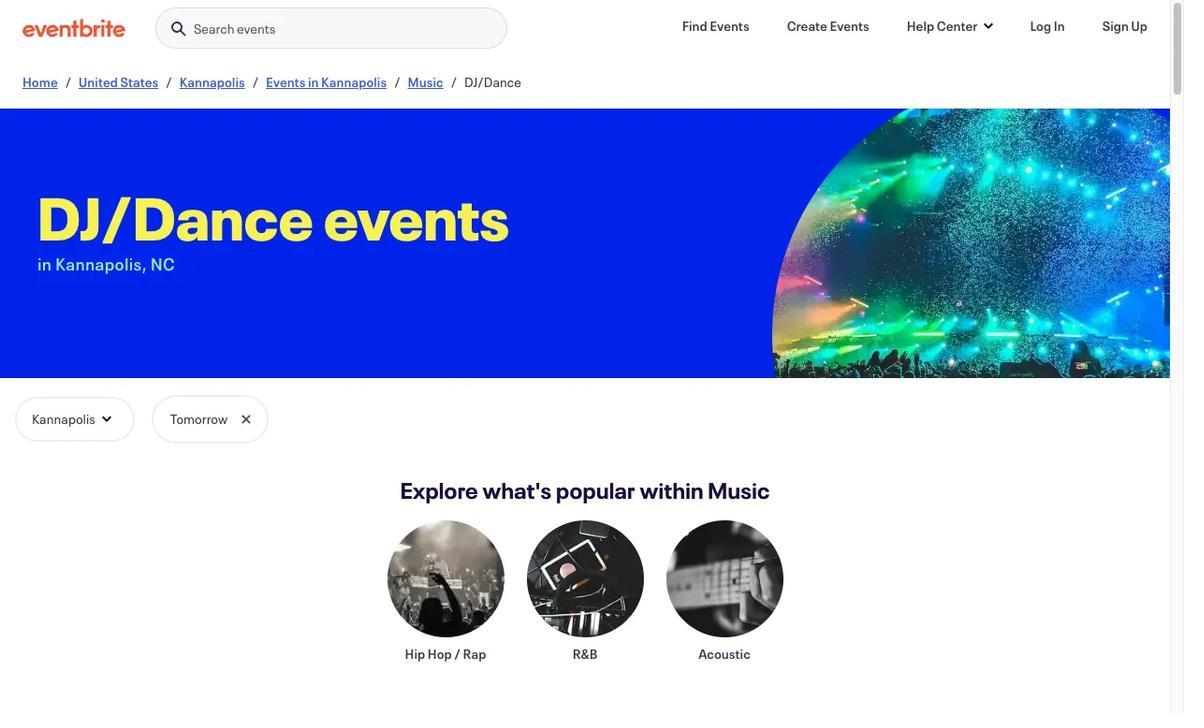 Task type: locate. For each thing, give the bounding box(es) containing it.
1 vertical spatial in
[[37, 253, 52, 275]]

home link
[[22, 73, 58, 91]]

music
[[408, 73, 443, 91], [708, 476, 770, 505]]

dj/dance inside dj/dance events in kannapolis, nc
[[37, 178, 313, 256]]

tomorrow button
[[153, 397, 267, 442]]

hip hop / rap link
[[387, 520, 504, 663]]

events inside dj/dance events in kannapolis, nc
[[324, 178, 509, 256]]

create events
[[787, 17, 869, 35]]

create events link
[[772, 7, 884, 45]]

kannapolis inside 'button'
[[32, 410, 95, 428]]

0 vertical spatial events
[[237, 20, 275, 37]]

home / united states / kannapolis / events in kannapolis / music / dj/dance
[[22, 73, 521, 91]]

1 vertical spatial events
[[324, 178, 509, 256]]

0 horizontal spatial in
[[37, 253, 52, 275]]

1 horizontal spatial events
[[710, 17, 750, 35]]

0 horizontal spatial events
[[237, 20, 275, 37]]

united states link
[[79, 73, 158, 91]]

kannapolis link
[[179, 73, 245, 91]]

log
[[1030, 17, 1051, 35]]

in down search events button
[[308, 73, 319, 91]]

1 horizontal spatial dj/dance
[[464, 73, 521, 91]]

1 horizontal spatial events
[[324, 178, 509, 256]]

home
[[22, 73, 58, 91]]

dj/dance
[[464, 73, 521, 91], [37, 178, 313, 256]]

kannapolis,
[[55, 253, 147, 275]]

hip hop / rap
[[405, 645, 486, 663]]

sign up
[[1102, 17, 1148, 35]]

[object object] image
[[766, 109, 1170, 432]]

1 vertical spatial music
[[708, 476, 770, 505]]

log in link
[[1015, 7, 1080, 45]]

0 horizontal spatial kannapolis
[[32, 410, 95, 428]]

/ left music link in the top of the page
[[394, 73, 400, 91]]

1 horizontal spatial in
[[308, 73, 319, 91]]

acoustic
[[699, 645, 750, 663]]

/ right states
[[166, 73, 172, 91]]

2 horizontal spatial events
[[830, 17, 869, 35]]

events
[[710, 17, 750, 35], [830, 17, 869, 35], [266, 73, 306, 91]]

kannapolis
[[179, 73, 245, 91], [321, 73, 387, 91], [32, 410, 95, 428]]

events right create
[[830, 17, 869, 35]]

in
[[308, 73, 319, 91], [37, 253, 52, 275]]

states
[[120, 73, 158, 91]]

events right find
[[710, 17, 750, 35]]

2 horizontal spatial kannapolis
[[321, 73, 387, 91]]

events inside search events button
[[237, 20, 275, 37]]

popular
[[556, 476, 636, 505]]

1 vertical spatial dj/dance
[[37, 178, 313, 256]]

events down search events button
[[266, 73, 306, 91]]

0 vertical spatial in
[[308, 73, 319, 91]]

kannapolis button
[[15, 397, 135, 442]]

in
[[1054, 17, 1065, 35]]

events
[[237, 20, 275, 37], [324, 178, 509, 256]]

0 vertical spatial music
[[408, 73, 443, 91]]

/ right music link in the top of the page
[[451, 73, 457, 91]]

acoustic link
[[666, 520, 783, 663]]

/
[[65, 73, 71, 91], [166, 73, 172, 91], [252, 73, 258, 91], [394, 73, 400, 91], [451, 73, 457, 91], [454, 645, 461, 663]]

0 horizontal spatial dj/dance
[[37, 178, 313, 256]]

0 horizontal spatial events
[[266, 73, 306, 91]]

in left kannapolis,
[[37, 253, 52, 275]]

search events
[[194, 20, 275, 37]]

1 horizontal spatial kannapolis
[[179, 73, 245, 91]]

dj/dance events in kannapolis, nc
[[37, 178, 509, 275]]

explore what's popular within music
[[400, 476, 770, 505]]

create
[[787, 17, 827, 35]]

events for find events
[[710, 17, 750, 35]]

r&b
[[573, 645, 597, 663]]

help center
[[907, 17, 978, 35]]

events in kannapolis link
[[266, 73, 387, 91]]

in inside dj/dance events in kannapolis, nc
[[37, 253, 52, 275]]

1 horizontal spatial music
[[708, 476, 770, 505]]



Task type: describe. For each thing, give the bounding box(es) containing it.
eventbrite image
[[22, 19, 125, 37]]

what's
[[483, 476, 552, 505]]

find events link
[[667, 7, 764, 45]]

search events button
[[155, 7, 507, 50]]

search
[[194, 20, 234, 37]]

hip
[[405, 645, 425, 663]]

0 vertical spatial dj/dance
[[464, 73, 521, 91]]

rap
[[463, 645, 486, 663]]

music link
[[408, 73, 443, 91]]

nc
[[150, 253, 175, 275]]

find events
[[682, 17, 750, 35]]

united
[[79, 73, 118, 91]]

up
[[1131, 17, 1148, 35]]

within
[[640, 476, 704, 505]]

center
[[937, 17, 978, 35]]

sign up link
[[1087, 7, 1163, 45]]

r&b link
[[527, 520, 644, 663]]

events for create events
[[830, 17, 869, 35]]

find
[[682, 17, 707, 35]]

/ right the kannapolis link in the top of the page
[[252, 73, 258, 91]]

/ left 'rap'
[[454, 645, 461, 663]]

/ right the home link
[[65, 73, 71, 91]]

events for dj/dance
[[324, 178, 509, 256]]

events for search
[[237, 20, 275, 37]]

log in
[[1030, 17, 1065, 35]]

0 horizontal spatial music
[[408, 73, 443, 91]]

tomorrow
[[170, 410, 228, 428]]

sign
[[1102, 17, 1129, 35]]

help
[[907, 17, 934, 35]]

hop
[[428, 645, 452, 663]]

explore
[[400, 476, 478, 505]]



Task type: vqa. For each thing, say whether or not it's contained in the screenshot.
"#1"
no



